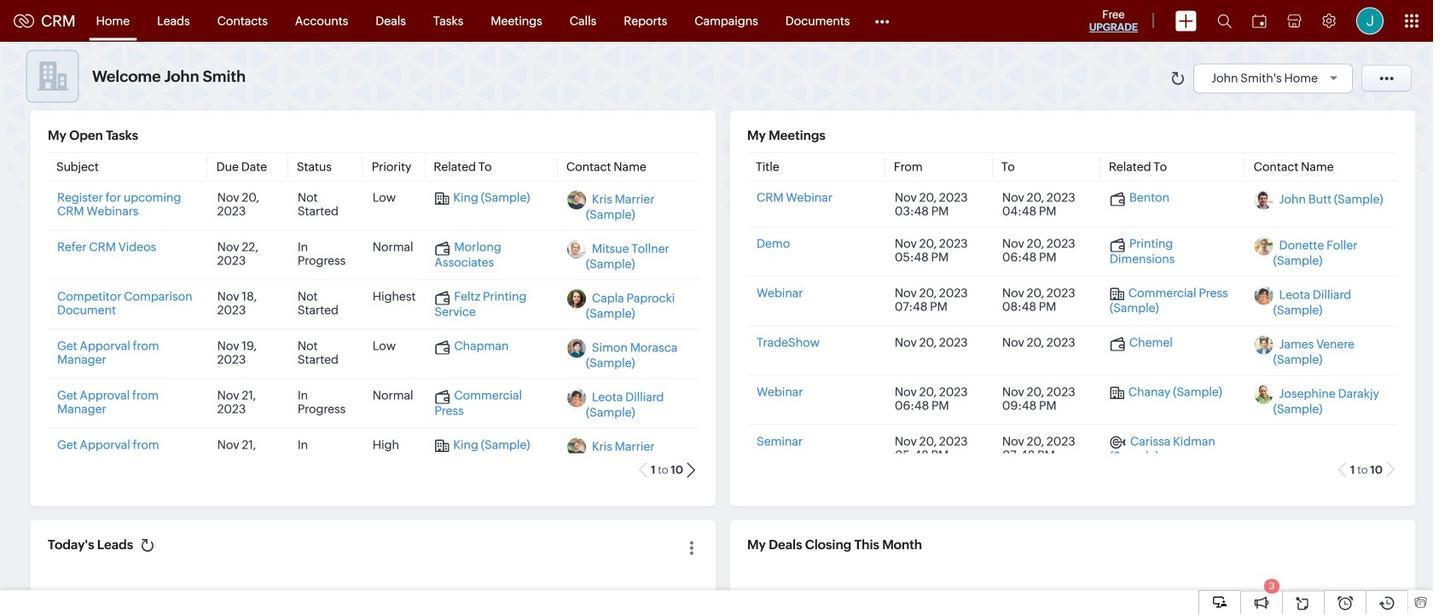 Task type: describe. For each thing, give the bounding box(es) containing it.
logo image
[[14, 14, 34, 28]]

calendar image
[[1253, 14, 1267, 28]]

create menu element
[[1166, 0, 1208, 41]]

search element
[[1208, 0, 1243, 42]]



Task type: locate. For each thing, give the bounding box(es) containing it.
search image
[[1218, 14, 1232, 28]]

Other Modules field
[[864, 7, 901, 35]]

profile element
[[1347, 0, 1395, 41]]

create menu image
[[1176, 11, 1197, 31]]

profile image
[[1357, 7, 1384, 35]]



Task type: vqa. For each thing, say whether or not it's contained in the screenshot.
Contacts image
no



